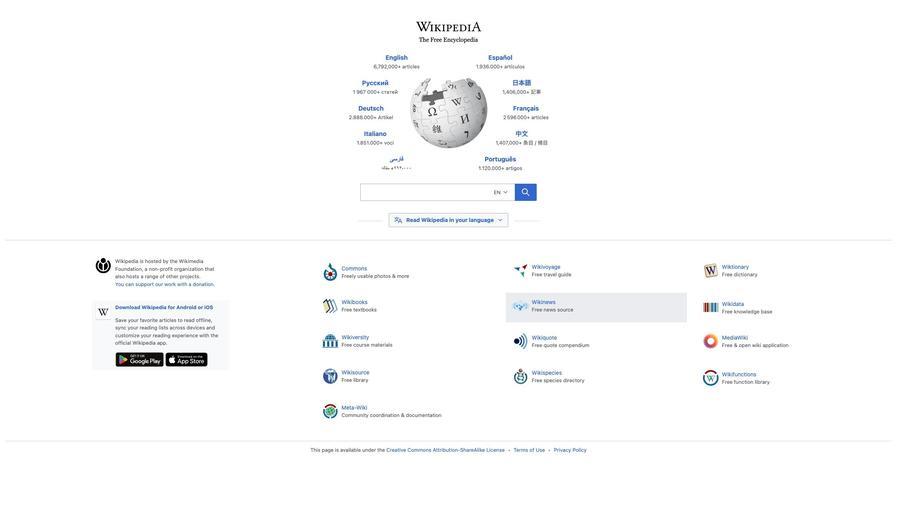 Task type: locate. For each thing, give the bounding box(es) containing it.
None search field
[[343, 182, 554, 206], [361, 184, 515, 201], [343, 182, 554, 206], [361, 184, 515, 201]]

top languages element
[[341, 53, 557, 180]]

other projects element
[[316, 258, 892, 434]]



